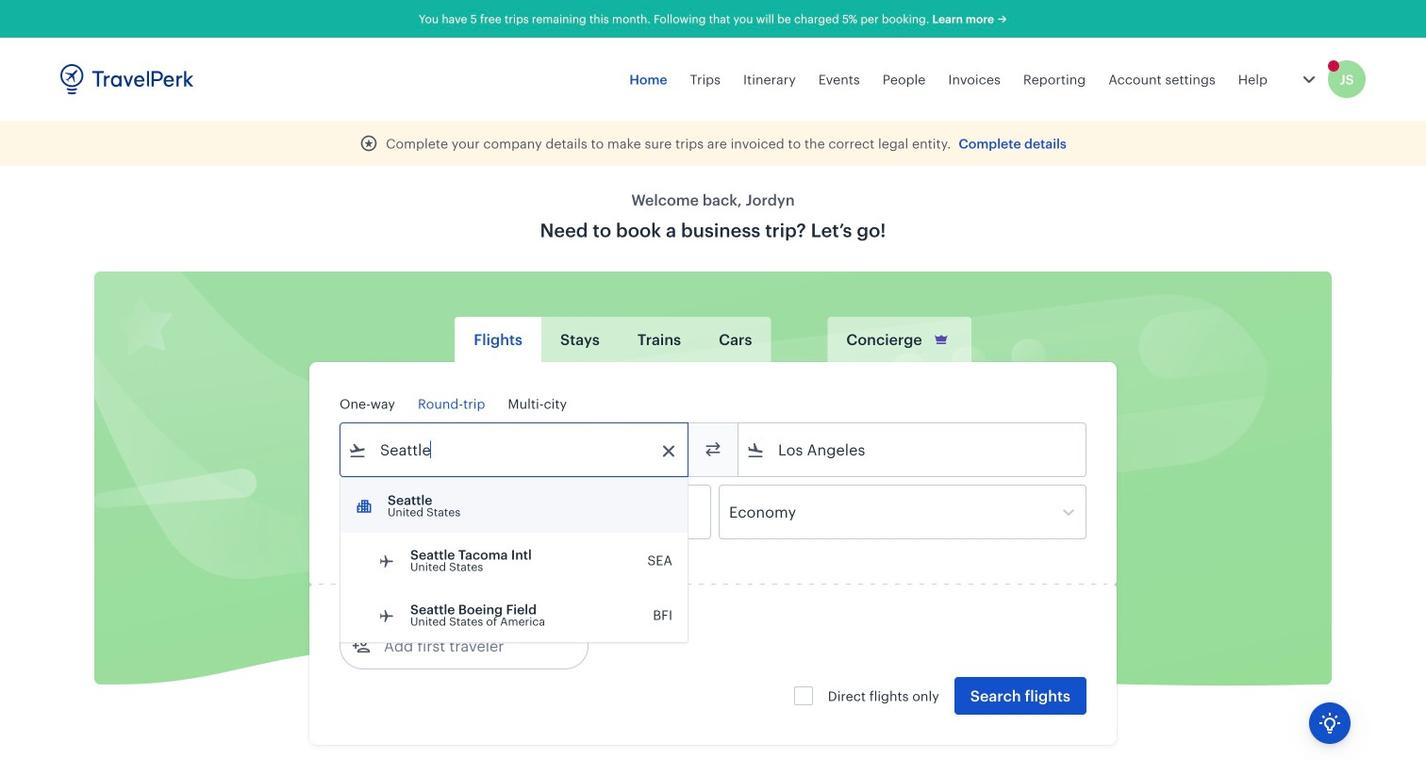 Task type: describe. For each thing, give the bounding box(es) containing it.
Depart text field
[[367, 486, 465, 539]]

Add first traveler search field
[[371, 631, 567, 661]]

To search field
[[765, 435, 1061, 465]]

Return text field
[[479, 486, 577, 539]]

From search field
[[367, 435, 663, 465]]



Task type: vqa. For each thing, say whether or not it's contained in the screenshot.
Depart "Text Box"
yes



